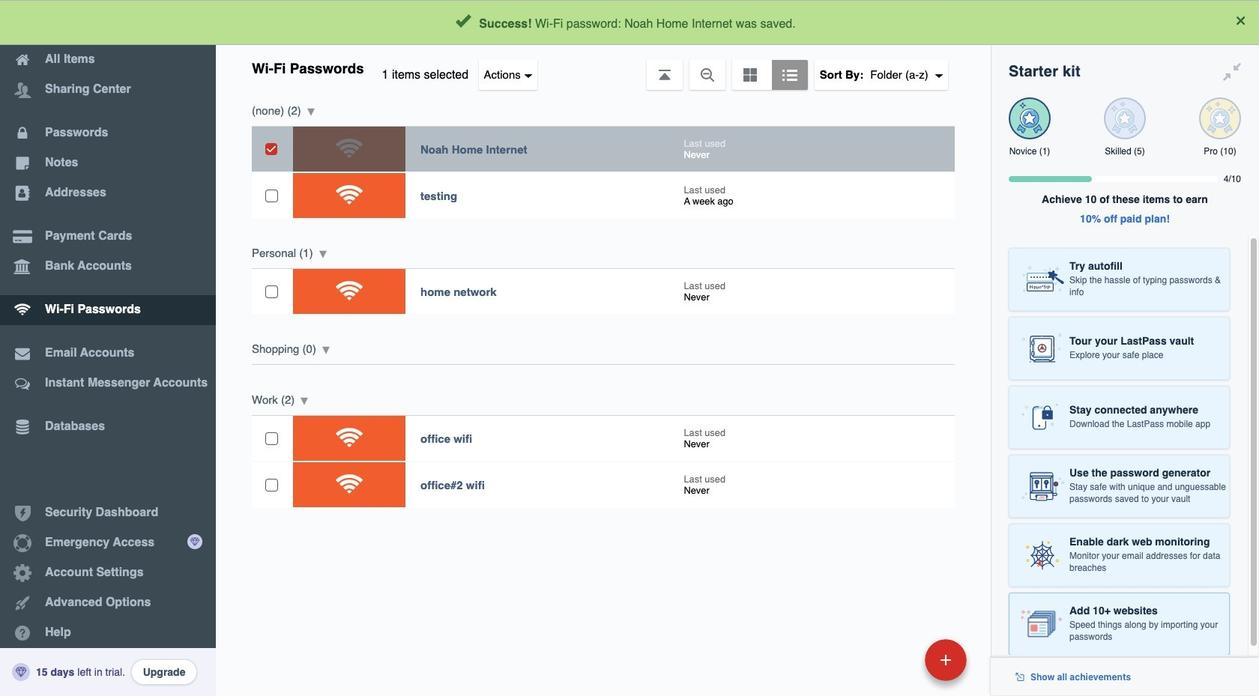 Task type: describe. For each thing, give the bounding box(es) containing it.
vault options navigation
[[216, 45, 991, 90]]



Task type: vqa. For each thing, say whether or not it's contained in the screenshot.
LastPass image
no



Task type: locate. For each thing, give the bounding box(es) containing it.
new item navigation
[[822, 635, 976, 697]]

Search search field
[[355, 6, 955, 39]]

main navigation navigation
[[0, 0, 216, 697]]

alert
[[0, 0, 1260, 45]]

new item element
[[822, 639, 973, 682]]

search my vault text field
[[355, 6, 955, 39]]



